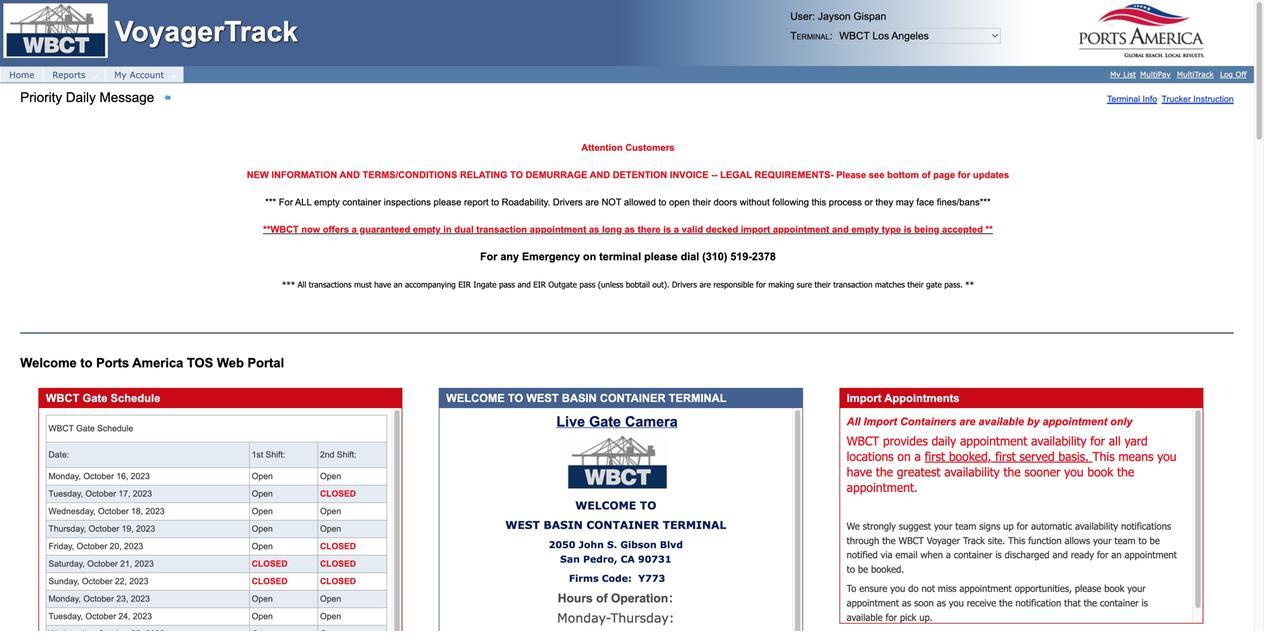 Task type: describe. For each thing, give the bounding box(es) containing it.
monday, october 23, 2023
[[49, 594, 150, 604]]

gate for wbct gate schedule
[[83, 392, 107, 404]]

october for 17,
[[85, 489, 116, 499]]

user:
[[791, 11, 815, 22]]

on inside wbct provides daily appointment availability for all yard locations on a
[[898, 449, 911, 463]]

0 vertical spatial to
[[510, 170, 523, 180]]

1 vertical spatial import
[[864, 416, 897, 428]]

0 vertical spatial are
[[586, 197, 599, 207]]

2023 for monday, october 16, 2023
[[131, 472, 150, 481]]

hours of operation : monday-thursday:
[[557, 590, 675, 626]]

to left ports
[[80, 356, 93, 370]]

*** for *** for all empty container inspections please report to roadability. drivers are not allowed to open their doors without following this process or they may face fines/bans***
[[265, 197, 276, 207]]

operation
[[611, 591, 668, 605]]

2378
[[752, 251, 776, 263]]

0 horizontal spatial their
[[693, 197, 711, 207]]

0 horizontal spatial empty
[[314, 197, 340, 207]]

ensure
[[860, 583, 888, 594]]

this means you have the greatest availability the sooner you book the appointment.
[[847, 449, 1177, 494]]

this inside this means you have the greatest availability the sooner you book the appointment.
[[1093, 449, 1115, 463]]

you right "means"
[[1158, 449, 1177, 463]]

1 horizontal spatial their
[[815, 280, 831, 289]]

16,
[[116, 472, 128, 481]]

1 horizontal spatial empty
[[413, 224, 441, 235]]

0 horizontal spatial and
[[518, 280, 531, 289]]

1 horizontal spatial as
[[902, 597, 911, 609]]

page
[[933, 170, 955, 180]]

trucker
[[1162, 94, 1191, 104]]

2 pass from the left
[[580, 280, 596, 289]]

to left open
[[659, 197, 667, 207]]

0 horizontal spatial an
[[394, 280, 403, 289]]

thursday, october 19, 2023
[[49, 524, 155, 534]]

the down first booked, first served basis.
[[1004, 464, 1021, 479]]

is inside "we strongly suggest your team signs up for automatic availability notifications through the wbct voyager track site. this function allows your team to be notified via email when a container is discharged and ready for an appointment to be booked."
[[996, 549, 1002, 561]]

allows
[[1065, 535, 1091, 546]]

2 horizontal spatial are
[[960, 416, 976, 428]]

2 first from the left
[[996, 449, 1016, 463]]

you down miss
[[949, 597, 964, 609]]

wbct up the date:
[[49, 424, 74, 433]]

1 vertical spatial drivers
[[672, 280, 697, 289]]

gispan
[[854, 11, 887, 22]]

offers
[[323, 224, 349, 235]]

tuesday, october 17, 2023
[[49, 489, 152, 499]]

1 vertical spatial for
[[480, 251, 498, 263]]

to for west basin
[[640, 499, 657, 512]]

welcome to west basin container terminal
[[446, 392, 727, 404]]

new
[[247, 170, 269, 180]]

pass.
[[945, 280, 963, 289]]

valid
[[682, 224, 703, 235]]

for right ready
[[1097, 549, 1109, 561]]

october for 16,
[[83, 472, 114, 481]]

to right report
[[491, 197, 499, 207]]

ports
[[96, 356, 129, 370]]

appointment up emergency
[[530, 224, 586, 235]]

closed for friday, october 20, 2023
[[320, 542, 356, 551]]

october for 22,
[[82, 577, 113, 586]]

san
[[560, 553, 580, 565]]

appointment down ensure
[[847, 597, 899, 609]]

your inside to ensure you do not miss appointment opportunities, please book your appointment as soon as you receive the notification that the container is available for pick up.
[[1128, 583, 1146, 594]]

appointment inside "we strongly suggest your team signs up for automatic availability notifications through the wbct voyager track site. this function allows your team to be notified via email when a container is discharged and ready for an appointment to be booked."
[[1125, 549, 1177, 561]]

*** for *** all transactions must have an accompanying eir ingate pass and eir outgate pass (unless bobtail out). drivers are responsible for making sure their transaction matches their gate pass. **
[[282, 280, 295, 289]]

0 vertical spatial available
[[979, 416, 1024, 428]]

all import containers are available by appointment only
[[847, 416, 1136, 428]]

for left making at the top right
[[756, 280, 766, 289]]

2 horizontal spatial their
[[908, 280, 924, 289]]

information
[[272, 170, 337, 180]]

for inside to ensure you do not miss appointment opportunities, please book your appointment as soon as you receive the notification that the container is available for pick up.
[[886, 612, 897, 623]]

relating
[[460, 170, 508, 180]]

basin
[[562, 392, 597, 404]]

wbct gate schedule for wbct gate schedule
[[46, 392, 160, 404]]

miss
[[938, 583, 957, 594]]

notification
[[1016, 597, 1062, 609]]

welcome for west
[[446, 392, 505, 404]]

availability inside wbct provides daily appointment availability for all yard locations on a
[[1031, 433, 1087, 448]]

1 and from the left
[[340, 170, 360, 180]]

instruction
[[1194, 94, 1234, 104]]

decked
[[706, 224, 738, 235]]

emergency
[[522, 251, 580, 263]]

signs
[[980, 520, 1001, 532]]

have inside this means you have the greatest availability the sooner you book the appointment.
[[847, 464, 872, 479]]

guaranteed
[[360, 224, 410, 235]]

yard
[[1125, 433, 1148, 448]]

home link
[[0, 67, 43, 83]]

all
[[1109, 433, 1121, 448]]

out).
[[653, 280, 670, 289]]

friday,
[[49, 542, 74, 551]]

2 horizontal spatial as
[[937, 597, 946, 609]]

for right 'up'
[[1017, 520, 1028, 532]]

to down notifications
[[1139, 535, 1147, 546]]

the right that
[[1084, 597, 1097, 609]]

a inside "we strongly suggest your team signs up for automatic availability notifications through the wbct voyager track site. this function allows your team to be notified via email when a container is discharged and ready for an appointment to be booked."
[[946, 549, 951, 561]]

1 eir from the left
[[458, 280, 471, 289]]

sunday,
[[49, 577, 80, 586]]

23,
[[116, 594, 128, 604]]

1 horizontal spatial of
[[922, 170, 931, 180]]

tuesday, for tuesday, october 17, 2023
[[49, 489, 83, 499]]

blvd
[[660, 539, 683, 550]]

2 - from the left
[[715, 170, 718, 180]]

notified
[[847, 549, 878, 561]]

my account link
[[105, 67, 183, 83]]

1 vertical spatial all
[[847, 416, 861, 428]]

(unless
[[598, 280, 624, 289]]

0 vertical spatial all
[[298, 280, 306, 289]]

pick
[[900, 612, 917, 623]]

y773
[[638, 572, 665, 584]]

info
[[1143, 94, 1158, 104]]

multitrack
[[1177, 70, 1214, 79]]

served
[[1020, 449, 1055, 463]]

trucker instruction link
[[1158, 90, 1234, 105]]

2023 for saturday, october 21, 2023
[[135, 559, 154, 569]]

of inside "hours of operation : monday-thursday:"
[[596, 591, 608, 605]]

you left do
[[891, 583, 906, 594]]

0 vertical spatial terminal
[[669, 392, 727, 404]]

0 vertical spatial container
[[600, 392, 666, 404]]

locations
[[847, 449, 894, 463]]

firms code:  y773
[[569, 572, 665, 584]]

america
[[132, 356, 183, 370]]

0 vertical spatial for
[[279, 197, 293, 207]]

receive
[[967, 597, 996, 609]]

0 horizontal spatial container
[[342, 197, 381, 207]]

wbct provides daily appointment availability for all yard locations on a
[[847, 433, 1148, 463]]

the down "means"
[[1117, 464, 1135, 479]]

my list link
[[1108, 70, 1138, 79]]

and inside "we strongly suggest your team signs up for automatic availability notifications through the wbct voyager track site. this function allows your team to be notified via email when a container is discharged and ready for an appointment to be booked."
[[1053, 549, 1068, 561]]

type
[[882, 224, 901, 235]]

do
[[908, 583, 919, 594]]

2023 for tuesday, october 17, 2023
[[133, 489, 152, 499]]

friday, october 20, 2023
[[49, 542, 143, 551]]

2023 for sunday, october 22, 2023
[[129, 577, 149, 586]]

camera
[[625, 414, 678, 430]]

ca
[[621, 553, 635, 565]]

soon
[[914, 597, 934, 609]]

requirements-
[[755, 170, 834, 180]]

opportunities,
[[1015, 583, 1072, 594]]

1 first from the left
[[925, 449, 945, 463]]

doors
[[714, 197, 737, 207]]

a inside wbct provides daily appointment availability for all yard locations on a
[[915, 449, 921, 463]]

or
[[865, 197, 873, 207]]

*** all transactions must have an accompanying eir ingate pass and eir outgate pass (unless bobtail out). drivers are responsible for making sure their transaction matches their gate pass. **
[[282, 280, 974, 289]]

wbct down "welcome"
[[46, 392, 79, 404]]

wednesday, october 18, 2023
[[49, 507, 165, 516]]

tos
[[187, 356, 213, 370]]

1 vertical spatial are
[[700, 280, 711, 289]]

0 vertical spatial your
[[934, 520, 953, 532]]

wednesday,
[[49, 507, 96, 516]]

0 horizontal spatial **
[[966, 280, 974, 289]]

to down notified
[[847, 564, 855, 575]]

0 horizontal spatial as
[[589, 224, 600, 235]]

appointment up basis.
[[1043, 416, 1108, 428]]

**wbct now offers a guaranteed empty in dual transaction appointment as long as there is a valid decked import appointment and empty type is being accepted **
[[263, 224, 993, 235]]

pedro,
[[583, 553, 618, 565]]

reports link
[[43, 67, 105, 83]]

thursday,
[[49, 524, 86, 534]]

2023 for tuesday, october 24, 2023
[[133, 612, 152, 621]]

welcome to west basin container terminal
[[506, 499, 727, 531]]

accompanying
[[405, 280, 456, 289]]

john
[[579, 539, 604, 550]]

1 horizontal spatial please
[[644, 251, 678, 263]]

user: jayson gispan
[[791, 11, 887, 22]]

1 horizontal spatial and
[[832, 224, 849, 235]]

the right receive
[[999, 597, 1013, 609]]

0 vertical spatial drivers
[[553, 197, 583, 207]]

appointments
[[885, 392, 960, 404]]

discharged
[[1005, 549, 1050, 561]]

responsible
[[714, 280, 754, 289]]

0 horizontal spatial please
[[434, 197, 461, 207]]

closed for sunday, october 22, 2023
[[320, 577, 356, 586]]

my account
[[114, 69, 164, 80]]

all
[[295, 197, 312, 207]]

gate down welcome to west basin container terminal
[[589, 414, 621, 430]]

west basin
[[506, 518, 583, 531]]

2023 for friday, october 20, 2023
[[124, 542, 143, 551]]

is inside to ensure you do not miss appointment opportunities, please book your appointment as soon as you receive the notification that the container is available for pick up.
[[1142, 597, 1148, 609]]

0 horizontal spatial have
[[374, 280, 391, 289]]

tuesday, for tuesday, october 24, 2023
[[49, 612, 83, 621]]

being
[[915, 224, 940, 235]]

legal
[[720, 170, 752, 180]]

the up appointment.
[[876, 464, 893, 479]]

1 horizontal spatial your
[[1094, 535, 1112, 546]]



Task type: locate. For each thing, give the bounding box(es) containing it.
updates
[[973, 170, 1009, 180]]

transaction left matches
[[834, 280, 873, 289]]

team up track
[[956, 520, 977, 532]]

(310)
[[702, 251, 728, 263]]

and down attention
[[590, 170, 610, 180]]

1 vertical spatial ***
[[282, 280, 295, 289]]

attention
[[582, 142, 623, 153]]

appointment down notifications
[[1125, 549, 1177, 561]]

empty left the type
[[852, 224, 879, 235]]

schedule for wbct gate schedule
[[111, 392, 160, 404]]

0 horizontal spatial welcome
[[446, 392, 505, 404]]

1 horizontal spatial container
[[954, 549, 993, 561]]

october down monday, october 16, 2023
[[85, 489, 116, 499]]

transaction
[[476, 224, 527, 235], [834, 280, 873, 289]]

0 horizontal spatial drivers
[[553, 197, 583, 207]]

october for 24,
[[85, 612, 116, 621]]

terminal up camera
[[669, 392, 727, 404]]

multitrack link
[[1175, 70, 1216, 79]]

2 vertical spatial to
[[640, 499, 657, 512]]

1 vertical spatial to
[[508, 392, 523, 404]]

without
[[740, 197, 770, 207]]

not
[[922, 583, 935, 594]]

a right offers
[[352, 224, 357, 235]]

may
[[896, 197, 914, 207]]

pass left (unless
[[580, 280, 596, 289]]

message
[[100, 90, 154, 105]]

home
[[9, 69, 35, 80]]

90731
[[638, 553, 672, 565]]

invoice
[[670, 170, 709, 180]]

by
[[1027, 416, 1040, 428]]

2 and from the left
[[590, 170, 610, 180]]

log
[[1220, 70, 1233, 79]]

now
[[301, 224, 320, 235]]

1 horizontal spatial transaction
[[834, 280, 873, 289]]

container up guaranteed
[[342, 197, 381, 207]]

are
[[586, 197, 599, 207], [700, 280, 711, 289], [960, 416, 976, 428]]

provides
[[883, 433, 928, 448]]

0 horizontal spatial be
[[858, 564, 868, 575]]

2 tuesday, from the top
[[49, 612, 83, 621]]

to ensure you do not miss appointment opportunities, please book your appointment as soon as you receive the notification that the container is available for pick up.
[[847, 583, 1148, 623]]

***
[[265, 197, 276, 207], [282, 280, 295, 289]]

to
[[847, 583, 857, 594]]

0 vertical spatial availability
[[1031, 433, 1087, 448]]

0 vertical spatial ***
[[265, 197, 276, 207]]

0 vertical spatial and
[[832, 224, 849, 235]]

0 horizontal spatial of
[[596, 591, 608, 605]]

for inside wbct provides daily appointment availability for all yard locations on a
[[1091, 433, 1105, 448]]

bottom
[[887, 170, 919, 180]]

0 vertical spatial this
[[1093, 449, 1115, 463]]

tuesday, down sunday,
[[49, 612, 83, 621]]

have right must
[[374, 280, 391, 289]]

log off link
[[1218, 70, 1249, 79]]

pass right ingate
[[499, 280, 515, 289]]

1 vertical spatial welcome
[[575, 499, 636, 512]]

0 horizontal spatial transaction
[[476, 224, 527, 235]]

1 horizontal spatial eir
[[533, 280, 546, 289]]

terminal:
[[791, 30, 836, 42]]

shift: for 2nd shift:
[[337, 450, 357, 460]]

2 eir from the left
[[533, 280, 546, 289]]

to for west
[[508, 392, 523, 404]]

0 vertical spatial schedule
[[111, 392, 160, 404]]

for right page
[[958, 170, 971, 180]]

closed for tuesday, october 17, 2023
[[320, 489, 356, 499]]

means
[[1119, 449, 1154, 463]]

multipay link
[[1138, 70, 1173, 79]]

availability inside "we strongly suggest your team signs up for automatic availability notifications through the wbct voyager track site. this function allows your team to be notified via email when a container is discharged and ready for an appointment to be booked."
[[1075, 520, 1118, 532]]

october for 18,
[[98, 507, 129, 516]]

ready
[[1071, 549, 1094, 561]]

1 vertical spatial your
[[1094, 535, 1112, 546]]

0 vertical spatial **
[[986, 224, 993, 235]]

0 horizontal spatial available
[[847, 612, 883, 623]]

fines/bans***
[[937, 197, 991, 207]]

for
[[958, 170, 971, 180], [756, 280, 766, 289], [1091, 433, 1105, 448], [1017, 520, 1028, 532], [1097, 549, 1109, 561], [886, 612, 897, 623]]

suggest
[[899, 520, 931, 532]]

1 vertical spatial availability
[[945, 464, 1000, 479]]

report
[[464, 197, 489, 207]]

portal
[[248, 356, 284, 370]]

daily
[[66, 90, 96, 105]]

0 horizontal spatial your
[[934, 520, 953, 532]]

monday, october 16, 2023
[[49, 472, 150, 481]]

appointment inside wbct provides daily appointment availability for all yard locations on a
[[960, 433, 1028, 448]]

2 horizontal spatial please
[[1075, 583, 1102, 594]]

schedule down "welcome to ports america tos web portal"
[[111, 392, 160, 404]]

1 vertical spatial schedule
[[97, 424, 133, 433]]

availability up allows at the right bottom of page
[[1075, 520, 1118, 532]]

0 vertical spatial book
[[1088, 464, 1114, 479]]

monday, down sunday,
[[49, 594, 81, 604]]

face
[[917, 197, 934, 207]]

0 horizontal spatial pass
[[499, 280, 515, 289]]

1 tuesday, from the top
[[49, 489, 83, 499]]

monday, down the date:
[[49, 472, 81, 481]]

demurrage
[[526, 170, 588, 180]]

and
[[832, 224, 849, 235], [518, 280, 531, 289], [1053, 549, 1068, 561]]

container up the s.
[[587, 518, 659, 531]]

container inside to ensure you do not miss appointment opportunities, please book your appointment as soon as you receive the notification that the container is available for pick up.
[[1100, 597, 1139, 609]]

*** up **wbct
[[265, 197, 276, 207]]

1 horizontal spatial available
[[979, 416, 1024, 428]]

1 horizontal spatial are
[[700, 280, 711, 289]]

shift: right 2nd
[[337, 450, 357, 460]]

all
[[298, 280, 306, 289], [847, 416, 861, 428]]

0 horizontal spatial shift:
[[266, 450, 285, 460]]

the inside "we strongly suggest your team signs up for automatic availability notifications through the wbct voyager track site. this function allows your team to be notified via email when a container is discharged and ready for an appointment to be booked."
[[883, 535, 896, 546]]

1 horizontal spatial my
[[1110, 70, 1121, 79]]

18,
[[131, 507, 143, 516]]

an inside "we strongly suggest your team signs up for automatic availability notifications through the wbct voyager track site. this function allows your team to be notified via email when a container is discharged and ready for an appointment to be booked."
[[1112, 549, 1122, 561]]

1 vertical spatial on
[[898, 449, 911, 463]]

terminal info
[[1107, 94, 1158, 104]]

their left gate
[[908, 280, 924, 289]]

and right information
[[340, 170, 360, 180]]

eir
[[458, 280, 471, 289], [533, 280, 546, 289]]

your down notifications
[[1128, 583, 1146, 594]]

this down 'up'
[[1008, 535, 1026, 546]]

2023 for thursday, october 19, 2023
[[136, 524, 155, 534]]

as down miss
[[937, 597, 946, 609]]

strongly
[[863, 520, 896, 532]]

for left "any"
[[480, 251, 498, 263]]

and down "any"
[[518, 280, 531, 289]]

1 monday, from the top
[[49, 472, 81, 481]]

wbct inside "we strongly suggest your team signs up for automatic availability notifications through the wbct voyager track site. this function allows your team to be notified via email when a container is discharged and ready for an appointment to be booked."
[[899, 535, 924, 546]]

october for 20,
[[77, 542, 107, 551]]

20,
[[110, 542, 122, 551]]

2023 right 21,
[[135, 559, 154, 569]]

1 vertical spatial container
[[954, 549, 993, 561]]

import up provides
[[864, 416, 897, 428]]

drivers right out).
[[672, 280, 697, 289]]

appointment down following
[[773, 224, 830, 235]]

1 pass from the left
[[499, 280, 515, 289]]

0 vertical spatial have
[[374, 280, 391, 289]]

transaction up "any"
[[476, 224, 527, 235]]

2 horizontal spatial and
[[1053, 549, 1068, 561]]

voyager
[[927, 535, 960, 546]]

schedule up 16, in the left bottom of the page
[[97, 424, 133, 433]]

container down track
[[954, 549, 993, 561]]

1 shift: from the left
[[266, 450, 285, 460]]

import appointments
[[847, 392, 960, 404]]

are left not
[[586, 197, 599, 207]]

1 vertical spatial have
[[847, 464, 872, 479]]

wbct gate schedule down ports
[[46, 392, 160, 404]]

terminal inside welcome to west basin container terminal
[[663, 518, 727, 531]]

22,
[[115, 577, 127, 586]]

1 vertical spatial wbct gate schedule
[[49, 424, 136, 433]]

2 vertical spatial and
[[1053, 549, 1068, 561]]

1 vertical spatial and
[[518, 280, 531, 289]]

monday, for monday, october 16, 2023
[[49, 472, 81, 481]]

0 vertical spatial wbct gate schedule
[[46, 392, 160, 404]]

1 horizontal spatial be
[[1150, 535, 1160, 546]]

first down daily
[[925, 449, 945, 463]]

2050
[[549, 539, 576, 550]]

1 vertical spatial team
[[1115, 535, 1136, 546]]

of left page
[[922, 170, 931, 180]]

priority daily message
[[20, 90, 162, 105]]

wbct up "locations"
[[847, 433, 879, 448]]

1 horizontal spatial welcome
[[575, 499, 636, 512]]

function
[[1029, 535, 1062, 546]]

container inside "we strongly suggest your team signs up for automatic availability notifications through the wbct voyager track site. this function allows your team to be notified via email when a container is discharged and ready for an appointment to be booked."
[[954, 549, 993, 561]]

open
[[252, 472, 275, 481], [320, 472, 344, 481], [252, 489, 275, 499], [252, 507, 275, 516], [320, 507, 344, 516], [252, 524, 275, 534], [320, 524, 344, 534], [252, 542, 275, 551], [252, 594, 275, 604], [320, 594, 344, 604], [252, 612, 275, 621], [320, 612, 344, 621]]

wbct gate schedule for date:
[[49, 424, 136, 433]]

terminal
[[599, 251, 641, 263]]

24,
[[118, 612, 130, 621]]

a up greatest
[[915, 449, 921, 463]]

all up "locations"
[[847, 416, 861, 428]]

your up 'voyager'
[[934, 520, 953, 532]]

welcome for west basin
[[575, 499, 636, 512]]

0 vertical spatial import
[[847, 392, 882, 404]]

october down wednesday, october 18, 2023
[[89, 524, 119, 534]]

eir left ingate
[[458, 280, 471, 289]]

team down notifications
[[1115, 535, 1136, 546]]

please inside to ensure you do not miss appointment opportunities, please book your appointment as soon as you receive the notification that the container is available for pick up.
[[1075, 583, 1102, 594]]

closed for saturday, october 21, 2023
[[320, 559, 356, 569]]

book
[[1088, 464, 1114, 479], [1105, 583, 1125, 594]]

as left long
[[589, 224, 600, 235]]

welcome left west
[[446, 392, 505, 404]]

2 monday, from the top
[[49, 594, 81, 604]]

my for my account
[[114, 69, 127, 80]]

1 horizontal spatial first
[[996, 449, 1016, 463]]

1 horizontal spatial all
[[847, 416, 861, 428]]

date:
[[49, 450, 69, 460]]

2023 right 17,
[[133, 489, 152, 499]]

17,
[[118, 489, 130, 499]]

their right sure
[[815, 280, 831, 289]]

0 vertical spatial please
[[434, 197, 461, 207]]

gate up monday, october 16, 2023
[[76, 424, 95, 433]]

21,
[[120, 559, 132, 569]]

1 vertical spatial this
[[1008, 535, 1026, 546]]

1 horizontal spatial ***
[[282, 280, 295, 289]]

2023 for wednesday, october 18, 2023
[[145, 507, 165, 516]]

october up 'saturday, october 21, 2023'
[[77, 542, 107, 551]]

wbct gate schedule up the date:
[[49, 424, 136, 433]]

my up message
[[114, 69, 127, 80]]

first
[[925, 449, 945, 463], [996, 449, 1016, 463]]

a down 'voyager'
[[946, 549, 951, 561]]

1 vertical spatial be
[[858, 564, 868, 575]]

all left transactions
[[298, 280, 306, 289]]

multipay
[[1140, 70, 1171, 79]]

1 - from the left
[[711, 170, 715, 180]]

appointment up receive
[[960, 583, 1012, 594]]

my inside my account link
[[114, 69, 127, 80]]

this inside "we strongly suggest your team signs up for automatic availability notifications through the wbct voyager track site. this function allows your team to be notified via email when a container is discharged and ready for an appointment to be booked."
[[1008, 535, 1026, 546]]

through
[[847, 535, 880, 546]]

you down basis.
[[1065, 464, 1084, 479]]

availability inside this means you have the greatest availability the sooner you book the appointment.
[[945, 464, 1000, 479]]

please up out).
[[644, 251, 678, 263]]

terminal up blvd
[[663, 518, 727, 531]]

welcome inside welcome to west basin container terminal
[[575, 499, 636, 512]]

container inside welcome to west basin container terminal
[[587, 518, 659, 531]]

empty right all
[[314, 197, 340, 207]]

0 horizontal spatial for
[[279, 197, 293, 207]]

october down 17,
[[98, 507, 129, 516]]

0 horizontal spatial are
[[586, 197, 599, 207]]

0 vertical spatial tuesday,
[[49, 489, 83, 499]]

october for 23,
[[83, 594, 114, 604]]

1 vertical spatial of
[[596, 591, 608, 605]]

saturday, october 21, 2023
[[49, 559, 154, 569]]

0 vertical spatial on
[[583, 251, 596, 263]]

0 vertical spatial team
[[956, 520, 977, 532]]

october down monday, october 23, 2023 on the left of the page
[[85, 612, 116, 621]]

*** left transactions
[[282, 280, 295, 289]]

1 horizontal spatial on
[[898, 449, 911, 463]]

eir left outgate at the top of page
[[533, 280, 546, 289]]

1 vertical spatial **
[[966, 280, 974, 289]]

my for my list multipay multitrack log off
[[1110, 70, 1121, 79]]

october down sunday, october 22, 2023 at the bottom left
[[83, 594, 114, 604]]

october for 21,
[[87, 559, 118, 569]]

terms/conditions
[[363, 170, 458, 180]]

west
[[527, 392, 559, 404]]

**wbct
[[263, 224, 299, 235]]

be
[[1150, 535, 1160, 546], [858, 564, 868, 575]]

book inside to ensure you do not miss appointment opportunities, please book your appointment as soon as you receive the notification that the container is available for pick up.
[[1105, 583, 1125, 594]]

0 horizontal spatial team
[[956, 520, 977, 532]]

2 horizontal spatial empty
[[852, 224, 879, 235]]

gate for date:
[[76, 424, 95, 433]]

1 vertical spatial transaction
[[834, 280, 873, 289]]

october up 'tuesday, october 17, 2023'
[[83, 472, 114, 481]]

greatest
[[897, 464, 941, 479]]

0 vertical spatial be
[[1150, 535, 1160, 546]]

october up monday, october 23, 2023 on the left of the page
[[82, 577, 113, 586]]

to left west
[[508, 392, 523, 404]]

gate
[[926, 280, 942, 289]]

1 vertical spatial tuesday,
[[49, 612, 83, 621]]

tuesday, up wednesday,
[[49, 489, 83, 499]]

0 vertical spatial of
[[922, 170, 931, 180]]

they
[[876, 197, 894, 207]]

october for 19,
[[89, 524, 119, 534]]

0 horizontal spatial on
[[583, 251, 596, 263]]

on left terminal
[[583, 251, 596, 263]]

open
[[669, 197, 690, 207]]

2023 right 16, in the left bottom of the page
[[131, 472, 150, 481]]

2 shift: from the left
[[337, 450, 357, 460]]

first left 'served' at the right bottom of the page
[[996, 449, 1016, 463]]

0 vertical spatial transaction
[[476, 224, 527, 235]]

0 horizontal spatial first
[[925, 449, 945, 463]]

and
[[340, 170, 360, 180], [590, 170, 610, 180]]

allowed
[[624, 197, 656, 207]]

2 vertical spatial your
[[1128, 583, 1146, 594]]

welcome to ports america tos web portal
[[20, 356, 284, 370]]

attention customers
[[582, 142, 675, 153]]

we
[[847, 520, 860, 532]]

this down "all"
[[1093, 449, 1115, 463]]

0 vertical spatial an
[[394, 280, 403, 289]]

1 horizontal spatial have
[[847, 464, 872, 479]]

1st
[[252, 450, 263, 460]]

to up roadability.
[[510, 170, 523, 180]]

appointment down all import containers are available by appointment only
[[960, 433, 1028, 448]]

monday-
[[557, 610, 611, 626]]

schedule for date:
[[97, 424, 133, 433]]

available inside to ensure you do not miss appointment opportunities, please book your appointment as soon as you receive the notification that the container is available for pick up.
[[847, 612, 883, 623]]

gate down ports
[[83, 392, 107, 404]]

import
[[847, 392, 882, 404], [864, 416, 897, 428]]

1 vertical spatial please
[[644, 251, 678, 263]]

shift: for 1st shift:
[[266, 450, 285, 460]]

team
[[956, 520, 977, 532], [1115, 535, 1136, 546]]

wbct inside wbct provides daily appointment availability for all yard locations on a
[[847, 433, 879, 448]]

book inside this means you have the greatest availability the sooner you book the appointment.
[[1088, 464, 1114, 479]]

for left "all"
[[1091, 433, 1105, 448]]

empty left in
[[413, 224, 441, 235]]

please
[[837, 170, 866, 180]]

booked,
[[949, 449, 992, 463]]

1 horizontal spatial this
[[1093, 449, 1115, 463]]

0 horizontal spatial all
[[298, 280, 306, 289]]

monday, for monday, october 23, 2023
[[49, 594, 81, 604]]

for left all
[[279, 197, 293, 207]]

2023 right '23,'
[[131, 594, 150, 604]]

only
[[1111, 416, 1133, 428]]

2023 for monday, october 23, 2023
[[131, 594, 150, 604]]

0 horizontal spatial eir
[[458, 280, 471, 289]]

to inside welcome to west basin container terminal
[[640, 499, 657, 512]]

for left pick
[[886, 612, 897, 623]]

0 horizontal spatial and
[[340, 170, 360, 180]]

ingate
[[474, 280, 497, 289]]

sure
[[797, 280, 812, 289]]

1 vertical spatial monday,
[[49, 594, 81, 604]]

a left valid
[[674, 224, 679, 235]]

1 horizontal spatial for
[[480, 251, 498, 263]]

be down notifications
[[1150, 535, 1160, 546]]

for
[[279, 197, 293, 207], [480, 251, 498, 263]]

on
[[583, 251, 596, 263], [898, 449, 911, 463]]

1 horizontal spatial team
[[1115, 535, 1136, 546]]

availability down booked,
[[945, 464, 1000, 479]]

0 vertical spatial monday,
[[49, 472, 81, 481]]



Task type: vqa. For each thing, say whether or not it's contained in the screenshot.


